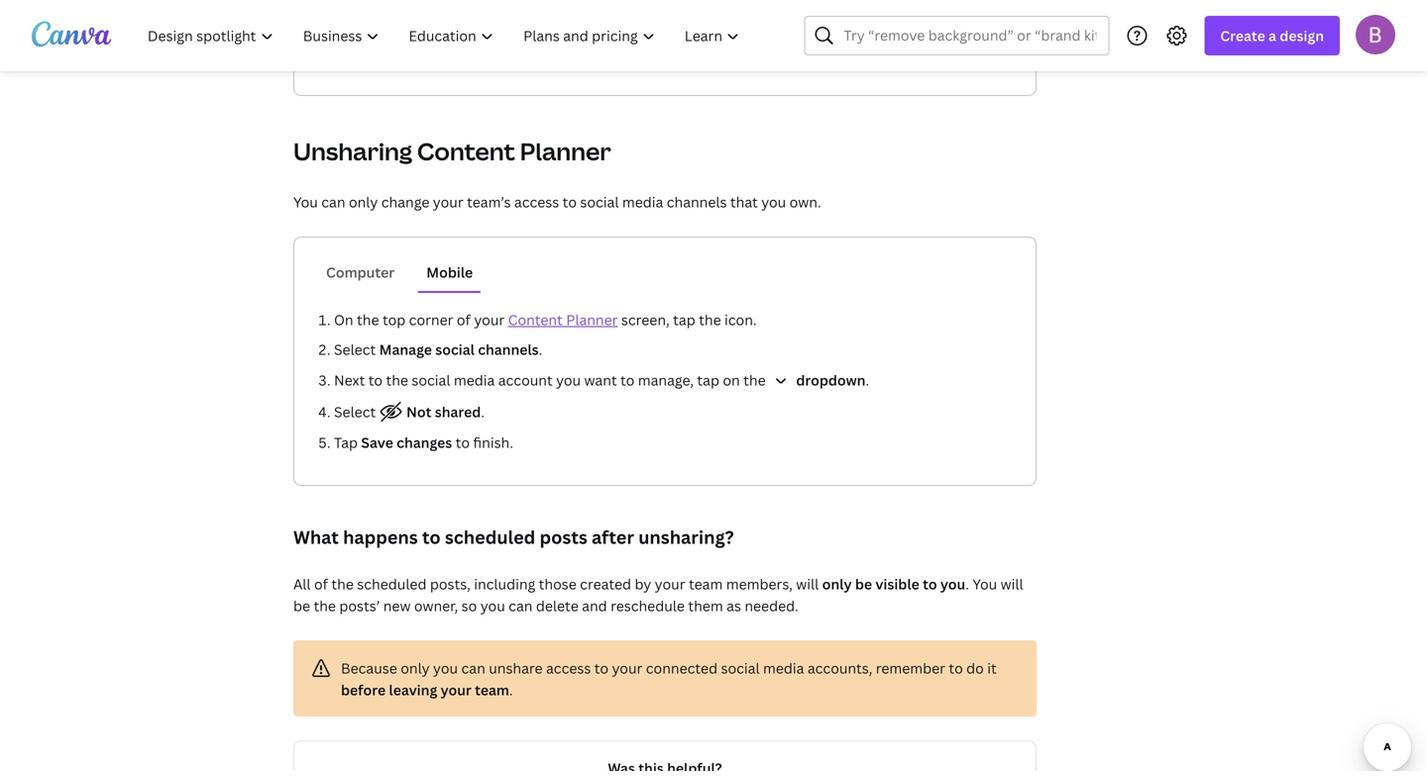 Task type: vqa. For each thing, say whether or not it's contained in the screenshot.
the Apple
no



Task type: locate. For each thing, give the bounding box(es) containing it.
0 horizontal spatial team
[[475, 681, 509, 700]]

scheduled for posts
[[445, 526, 535, 550]]

can down unsharing
[[321, 193, 345, 212]]

account
[[498, 371, 553, 390]]

1 horizontal spatial will
[[1000, 575, 1023, 594]]

of right the corner
[[457, 311, 471, 329]]

the left posts'
[[314, 597, 336, 616]]

dropdown
[[793, 371, 865, 390]]

select
[[334, 340, 376, 359], [334, 403, 379, 422]]

delete
[[536, 597, 578, 616]]

social
[[580, 193, 619, 212], [435, 340, 475, 359], [412, 371, 450, 390], [721, 659, 760, 678]]

screen,
[[621, 311, 670, 329]]

1 vertical spatial can
[[509, 597, 533, 616]]

access right the unshare
[[546, 659, 591, 678]]

1 vertical spatial scheduled
[[357, 575, 427, 594]]

mobile
[[426, 263, 473, 282]]

computer
[[326, 263, 395, 282]]

planner up you can only change your team's access to social media channels that you own.
[[520, 135, 611, 167]]

0 vertical spatial scheduled
[[445, 526, 535, 550]]

1 horizontal spatial can
[[461, 659, 485, 678]]

them
[[688, 597, 723, 616]]

you right that
[[761, 193, 786, 212]]

do
[[966, 659, 984, 678]]

channels up account
[[478, 340, 539, 359]]

0 horizontal spatial of
[[314, 575, 328, 594]]

2 horizontal spatial media
[[763, 659, 804, 678]]

you up leaving
[[433, 659, 458, 678]]

planner left the screen,
[[566, 311, 618, 329]]

. inside . you will be the posts' new owner, so you can delete and reschedule them as needed.
[[965, 575, 969, 594]]

channels left that
[[667, 193, 727, 212]]

owner,
[[414, 597, 458, 616]]

social inside because only you can unshare access to your connected social media accounts, remember to do it before leaving your team .
[[721, 659, 760, 678]]

and
[[582, 597, 607, 616]]

2 vertical spatial only
[[401, 659, 430, 678]]

access inside because only you can unshare access to your connected social media accounts, remember to do it before leaving your team .
[[546, 659, 591, 678]]

1 vertical spatial you
[[972, 575, 997, 594]]

select up next
[[334, 340, 376, 359]]

2 will from the left
[[1000, 575, 1023, 594]]

1 vertical spatial channels
[[478, 340, 539, 359]]

1 vertical spatial select
[[334, 403, 379, 422]]

1 horizontal spatial media
[[622, 193, 663, 212]]

top level navigation element
[[135, 16, 757, 55]]

as
[[726, 597, 741, 616]]

can down including
[[509, 597, 533, 616]]

to right visible at the right bottom
[[923, 575, 937, 594]]

0 vertical spatial can
[[321, 193, 345, 212]]

media inside because only you can unshare access to your connected social media accounts, remember to do it before leaving your team .
[[763, 659, 804, 678]]

by
[[635, 575, 651, 594]]

team
[[689, 575, 723, 594], [475, 681, 509, 700]]

.
[[539, 340, 542, 359], [865, 371, 869, 390], [481, 403, 485, 422], [965, 575, 969, 594], [509, 681, 513, 700]]

0 vertical spatial you
[[293, 193, 318, 212]]

the right on
[[743, 371, 766, 390]]

content up team's
[[417, 135, 515, 167]]

corner
[[409, 311, 453, 329]]

2 vertical spatial can
[[461, 659, 485, 678]]

can left the unshare
[[461, 659, 485, 678]]

tap
[[334, 434, 358, 452]]

posts,
[[430, 575, 470, 594]]

finish.
[[473, 434, 513, 452]]

. you will be the posts' new owner, so you can delete and reschedule them as needed.
[[293, 575, 1023, 616]]

own.
[[789, 193, 821, 212]]

the inside . you will be the posts' new owner, so you can delete and reschedule them as needed.
[[314, 597, 336, 616]]

the
[[357, 311, 379, 329], [699, 311, 721, 329], [386, 371, 408, 390], [743, 371, 766, 390], [331, 575, 354, 594], [314, 597, 336, 616]]

you right so
[[480, 597, 505, 616]]

shared
[[435, 403, 481, 422]]

0 horizontal spatial will
[[796, 575, 819, 594]]

access right team's
[[514, 193, 559, 212]]

0 horizontal spatial only
[[349, 193, 378, 212]]

0 vertical spatial select
[[334, 340, 376, 359]]

1 horizontal spatial be
[[855, 575, 872, 594]]

of
[[457, 311, 471, 329], [314, 575, 328, 594]]

will
[[796, 575, 819, 594], [1000, 575, 1023, 594]]

connected
[[646, 659, 718, 678]]

to right next
[[368, 371, 383, 390]]

design
[[1280, 26, 1324, 45]]

next
[[334, 371, 365, 390]]

team down the unshare
[[475, 681, 509, 700]]

1 vertical spatial of
[[314, 575, 328, 594]]

so
[[461, 597, 477, 616]]

0 horizontal spatial channels
[[478, 340, 539, 359]]

can inside . you will be the posts' new owner, so you can delete and reschedule them as needed.
[[509, 597, 533, 616]]

tap right the screen,
[[673, 311, 695, 329]]

to
[[563, 193, 577, 212], [368, 371, 383, 390], [620, 371, 635, 390], [456, 434, 470, 452], [422, 526, 441, 550], [923, 575, 937, 594], [594, 659, 609, 678], [949, 659, 963, 678]]

be
[[855, 575, 872, 594], [293, 597, 310, 616]]

only left visible at the right bottom
[[822, 575, 852, 594]]

0 horizontal spatial you
[[293, 193, 318, 212]]

be left visible at the right bottom
[[855, 575, 872, 594]]

0 horizontal spatial media
[[454, 371, 495, 390]]

1 horizontal spatial of
[[457, 311, 471, 329]]

the down manage
[[386, 371, 408, 390]]

1 horizontal spatial you
[[972, 575, 997, 594]]

can
[[321, 193, 345, 212], [509, 597, 533, 616], [461, 659, 485, 678]]

posts'
[[339, 597, 380, 616]]

1 vertical spatial media
[[454, 371, 495, 390]]

create
[[1220, 26, 1265, 45]]

select down next
[[334, 403, 379, 422]]

2 vertical spatial media
[[763, 659, 804, 678]]

tap left on
[[697, 371, 719, 390]]

content up account
[[508, 311, 563, 329]]

of right all
[[314, 575, 328, 594]]

1 vertical spatial team
[[475, 681, 509, 700]]

1 horizontal spatial team
[[689, 575, 723, 594]]

1 vertical spatial access
[[546, 659, 591, 678]]

channels
[[667, 193, 727, 212], [478, 340, 539, 359]]

to right want
[[620, 371, 635, 390]]

mobile button
[[418, 254, 481, 291]]

your left team's
[[433, 193, 463, 212]]

next to the social media account you want to manage, tap on the
[[334, 371, 769, 390]]

0 vertical spatial only
[[349, 193, 378, 212]]

your right by
[[655, 575, 685, 594]]

team inside because only you can unshare access to your connected social media accounts, remember to do it before leaving your team .
[[475, 681, 509, 700]]

2 select from the top
[[334, 403, 379, 422]]

content
[[417, 135, 515, 167], [508, 311, 563, 329]]

2 horizontal spatial only
[[822, 575, 852, 594]]

reschedule
[[611, 597, 685, 616]]

you up it
[[972, 575, 997, 594]]

you
[[293, 193, 318, 212], [972, 575, 997, 594]]

be down all
[[293, 597, 310, 616]]

can inside because only you can unshare access to your connected social media accounts, remember to do it before leaving your team .
[[461, 659, 485, 678]]

team up them
[[689, 575, 723, 594]]

because
[[341, 659, 397, 678]]

0 horizontal spatial be
[[293, 597, 310, 616]]

scheduled up including
[[445, 526, 535, 550]]

0 vertical spatial be
[[855, 575, 872, 594]]

media
[[622, 193, 663, 212], [454, 371, 495, 390], [763, 659, 804, 678]]

Try "remove background" or "brand kit" search field
[[844, 17, 1096, 55]]

posts
[[540, 526, 587, 550]]

1 vertical spatial be
[[293, 597, 310, 616]]

1 vertical spatial tap
[[697, 371, 719, 390]]

1 vertical spatial content
[[508, 311, 563, 329]]

access
[[514, 193, 559, 212], [546, 659, 591, 678]]

0 vertical spatial of
[[457, 311, 471, 329]]

0 vertical spatial channels
[[667, 193, 727, 212]]

you down unsharing
[[293, 193, 318, 212]]

changes
[[397, 434, 452, 452]]

1 horizontal spatial only
[[401, 659, 430, 678]]

scheduled up new
[[357, 575, 427, 594]]

including
[[474, 575, 535, 594]]

0 horizontal spatial scheduled
[[357, 575, 427, 594]]

1 select from the top
[[334, 340, 376, 359]]

0 horizontal spatial tap
[[673, 311, 695, 329]]

planner
[[520, 135, 611, 167], [566, 311, 618, 329]]

scheduled
[[445, 526, 535, 550], [357, 575, 427, 594]]

only up leaving
[[401, 659, 430, 678]]

only left change
[[349, 193, 378, 212]]

you
[[761, 193, 786, 212], [556, 371, 581, 390], [940, 575, 965, 594], [480, 597, 505, 616], [433, 659, 458, 678]]

your
[[433, 193, 463, 212], [474, 311, 505, 329], [655, 575, 685, 594], [612, 659, 643, 678], [441, 681, 472, 700]]

tap
[[673, 311, 695, 329], [697, 371, 719, 390]]

will inside . you will be the posts' new owner, so you can delete and reschedule them as needed.
[[1000, 575, 1023, 594]]

on the top corner of your content planner screen, tap the icon.
[[334, 311, 757, 329]]

unshare
[[489, 659, 543, 678]]

select for select
[[334, 403, 379, 422]]

2 horizontal spatial can
[[509, 597, 533, 616]]

only
[[349, 193, 378, 212], [822, 575, 852, 594], [401, 659, 430, 678]]

1 horizontal spatial scheduled
[[445, 526, 535, 550]]

you inside because only you can unshare access to your connected social media accounts, remember to do it before leaving your team .
[[433, 659, 458, 678]]

unsharing content planner
[[293, 135, 611, 167]]



Task type: describe. For each thing, give the bounding box(es) containing it.
create a design button
[[1204, 16, 1340, 55]]

you inside . you will be the posts' new owner, so you can delete and reschedule them as needed.
[[480, 597, 505, 616]]

needed.
[[745, 597, 799, 616]]

you can only change your team's access to social media channels that you own.
[[293, 193, 821, 212]]

your left connected
[[612, 659, 643, 678]]

unsharing?
[[638, 526, 734, 550]]

what happens to scheduled posts after unsharing?
[[293, 526, 734, 550]]

because only you can unshare access to your connected social media accounts, remember to do it before leaving your team .
[[341, 659, 997, 700]]

computer button
[[318, 254, 403, 291]]

to down and
[[594, 659, 609, 678]]

want
[[584, 371, 617, 390]]

all
[[293, 575, 311, 594]]

the right on at the left of page
[[357, 311, 379, 329]]

. inside because only you can unshare access to your connected social media accounts, remember to do it before leaving your team .
[[509, 681, 513, 700]]

content planner link
[[508, 311, 618, 329]]

leaving
[[389, 681, 437, 700]]

1 vertical spatial only
[[822, 575, 852, 594]]

before
[[341, 681, 386, 700]]

remember
[[876, 659, 945, 678]]

bob builder image
[[1356, 15, 1395, 54]]

0 vertical spatial planner
[[520, 135, 611, 167]]

0 vertical spatial access
[[514, 193, 559, 212]]

0 vertical spatial media
[[622, 193, 663, 212]]

create a design
[[1220, 26, 1324, 45]]

1 vertical spatial planner
[[566, 311, 618, 329]]

top
[[382, 311, 406, 329]]

select for select manage social channels .
[[334, 340, 376, 359]]

manage
[[379, 340, 432, 359]]

on
[[723, 371, 740, 390]]

tap save changes to finish.
[[334, 434, 513, 452]]

not
[[406, 403, 432, 422]]

to left finish.
[[456, 434, 470, 452]]

0 vertical spatial tap
[[673, 311, 695, 329]]

manage,
[[638, 371, 694, 390]]

that
[[730, 193, 758, 212]]

those
[[539, 575, 576, 594]]

created
[[580, 575, 631, 594]]

1 will from the left
[[796, 575, 819, 594]]

members,
[[726, 575, 793, 594]]

not shared
[[403, 403, 481, 422]]

the left icon.
[[699, 311, 721, 329]]

to left the do
[[949, 659, 963, 678]]

0 vertical spatial team
[[689, 575, 723, 594]]

your right the corner
[[474, 311, 505, 329]]

select manage social channels .
[[334, 340, 542, 359]]

you left want
[[556, 371, 581, 390]]

accounts,
[[807, 659, 872, 678]]

on
[[334, 311, 353, 329]]

change
[[381, 193, 429, 212]]

new
[[383, 597, 411, 616]]

0 horizontal spatial can
[[321, 193, 345, 212]]

0 vertical spatial content
[[417, 135, 515, 167]]

scheduled for posts,
[[357, 575, 427, 594]]

visible
[[875, 575, 919, 594]]

a
[[1268, 26, 1276, 45]]

you inside . you will be the posts' new owner, so you can delete and reschedule them as needed.
[[972, 575, 997, 594]]

to right team's
[[563, 193, 577, 212]]

all of the scheduled posts, including those created by your team members, will only be visible to you
[[293, 575, 965, 594]]

happens
[[343, 526, 418, 550]]

what
[[293, 526, 339, 550]]

it
[[987, 659, 997, 678]]

1 horizontal spatial channels
[[667, 193, 727, 212]]

your right leaving
[[441, 681, 472, 700]]

team's
[[467, 193, 511, 212]]

1 horizontal spatial tap
[[697, 371, 719, 390]]

save
[[361, 434, 393, 452]]

be inside . you will be the posts' new owner, so you can delete and reschedule them as needed.
[[293, 597, 310, 616]]

after
[[592, 526, 634, 550]]

unsharing
[[293, 135, 412, 167]]

only inside because only you can unshare access to your connected social media accounts, remember to do it before leaving your team .
[[401, 659, 430, 678]]

to up posts,
[[422, 526, 441, 550]]

the up posts'
[[331, 575, 354, 594]]

icon.
[[724, 311, 757, 329]]

you right visible at the right bottom
[[940, 575, 965, 594]]



